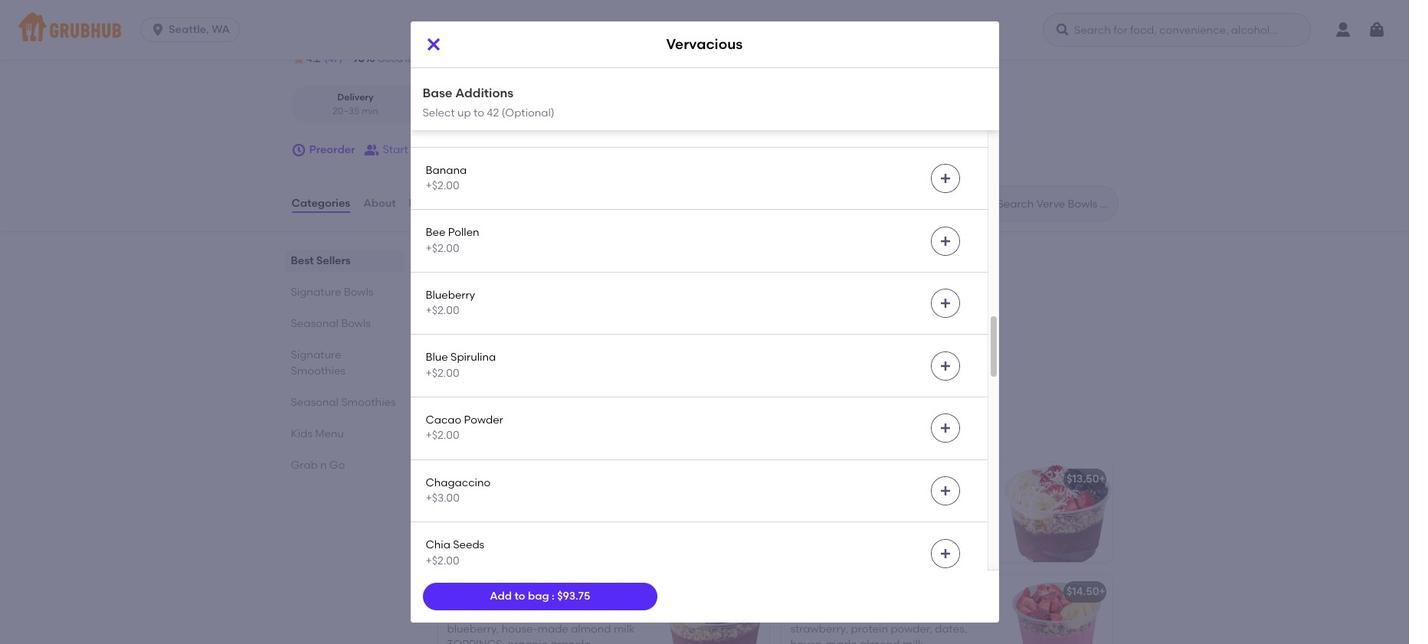 Task type: describe. For each thing, give the bounding box(es) containing it.
96
[[352, 52, 365, 65]]

açai, for vervacious image to the top
[[478, 332, 504, 345]]

$14.50 +
[[1067, 586, 1106, 599]]

1 vertical spatial bowls
[[341, 317, 371, 330]]

svg image inside preorder button
[[291, 143, 306, 158]]

select
[[423, 106, 455, 119]]

delivery
[[337, 92, 374, 103]]

start group order
[[383, 143, 472, 156]]

made inside base: dragonfruit, banana, strawberry, protein powder, dates, house-made almond mi
[[826, 639, 857, 644]]

banana, down the on
[[507, 332, 551, 345]]

0 vertical spatial base: açai, banana, blueberry, peanut butter, house-made almond milk  toppings: organic granola, banana, strawberry, crushed almonds
[[446, 332, 632, 408]]

banana, inside the 'base: açai sorbet  toppings: organic granola, banana, strawberry, blueberry, honey, sweetened coconut'
[[879, 510, 923, 523]]

best seller
[[456, 458, 503, 468]]

best for best seller
[[456, 458, 476, 468]]

start group order button
[[364, 136, 472, 164]]

cacao
[[426, 414, 462, 427]]

kids menu
[[291, 428, 344, 441]]

0 vertical spatial vervacious image
[[656, 298, 771, 397]]

about
[[363, 197, 396, 210]]

reviews
[[409, 197, 452, 210]]

banana, right chagaccino +$3.00 in the left of the page
[[508, 498, 552, 511]]

blueberry +$2.00
[[426, 289, 475, 317]]

+ for $14.50 +
[[1099, 586, 1106, 599]]

signature inside signature smoothies
[[291, 349, 341, 362]]

about button
[[363, 176, 397, 231]]

+$2.00 inside chia seeds +$2.00
[[426, 554, 459, 568]]

avocado
[[426, 101, 472, 114]]

seattle, wa button
[[140, 18, 246, 42]]

pollen
[[448, 226, 479, 239]]

toppings: up powder
[[469, 363, 527, 376]]

banana, up berry yum
[[447, 545, 491, 558]]

sweetened
[[790, 541, 847, 554]]

banana
[[426, 164, 467, 177]]

grab
[[291, 459, 318, 472]]

0 vertical spatial peanut
[[446, 348, 483, 361]]

base: down chagaccino
[[447, 498, 477, 511]]

min inside delivery 20–35 min
[[362, 106, 378, 116]]

option group containing delivery 20–35 min
[[291, 85, 554, 124]]

banana, down spirulina
[[446, 379, 490, 392]]

seasonal smoothies
[[291, 396, 396, 409]]

2 vertical spatial vervacious
[[447, 476, 505, 489]]

pike
[[501, 30, 522, 43]]

preorder button
[[291, 136, 355, 164]]

svg image inside 'seattle, wa' button
[[150, 22, 166, 38]]

1 vertical spatial vervacious image
[[654, 463, 769, 563]]

10–20
[[486, 106, 511, 116]]

organic inside the 'base: açai sorbet  toppings: organic granola, banana, strawberry, blueberry, honey, sweetened coconut'
[[790, 510, 831, 523]]

chagaccino
[[426, 476, 491, 489]]

best sellers most ordered on grubhub
[[435, 251, 569, 285]]

blue spirulina +$2.00
[[426, 351, 496, 380]]

0 vertical spatial crushed
[[553, 379, 595, 392]]

people icon image
[[364, 143, 380, 158]]

best for best sellers
[[291, 254, 314, 268]]

mi
[[465, 106, 476, 116]]

bag
[[528, 590, 549, 603]]

add to bag : $93.75
[[490, 590, 590, 603]]

2 vertical spatial bowls
[[517, 427, 565, 446]]

chia
[[426, 539, 451, 552]]

2 vertical spatial granola,
[[574, 529, 617, 542]]

best sellers
[[291, 254, 351, 268]]

seeds
[[453, 539, 484, 552]]

honey,
[[906, 526, 940, 539]]

agave
[[426, 51, 459, 64]]

base: for berry yum image
[[447, 607, 477, 620]]

berry yum
[[447, 586, 500, 599]]

of
[[488, 30, 498, 43]]

715 east pine street suite k middle of pike motorworks courtyard
[[310, 30, 641, 43]]

ordered
[[463, 272, 504, 285]]

east
[[328, 30, 351, 43]]

coconut
[[850, 541, 893, 554]]

middle
[[450, 30, 485, 43]]

toppings: up yum on the left of the page
[[471, 529, 529, 542]]

+$2.00 inside banana +$2.00
[[426, 179, 459, 192]]

courtyard
[[587, 30, 641, 43]]

1 vertical spatial base: açai, banana, blueberry, peanut butter, house-made almond milk  toppings: organic granola, banana, strawberry, crushed almonds
[[447, 498, 634, 573]]

0 vertical spatial milk
[[446, 363, 467, 376]]

+ for $13.50 +
[[1099, 473, 1106, 486]]

made inside base: açai, banana, strawberry, blueberry, house-made almond milk toppings: organic granol
[[538, 623, 568, 636]]

+$2.00 inside blueberry +$2.00
[[426, 304, 459, 317]]

organic inside base: açai, banana, strawberry, blueberry, house-made almond milk toppings: organic granol
[[508, 639, 548, 644]]

main navigation navigation
[[0, 0, 1409, 60]]

additions
[[455, 86, 514, 100]]

79
[[438, 52, 450, 65]]

bee pollen +$2.00
[[426, 226, 479, 255]]

search icon image
[[973, 195, 991, 213]]

cacao powder +$2.00
[[426, 414, 503, 442]]

toppings: inside base: açai, banana, strawberry, blueberry, house-made almond milk toppings: organic granol
[[447, 639, 505, 644]]

start
[[383, 143, 408, 156]]

min inside pickup 0.5 mi • 10–20 min
[[513, 106, 530, 116]]

seattle, wa
[[169, 23, 230, 36]]

bee
[[426, 226, 445, 239]]

star icon image
[[291, 51, 306, 67]]

strawberry, inside base: dragonfruit, banana, strawberry, protein powder, dates, house-made almond mi
[[790, 623, 848, 636]]

svg image for blue spirulina
[[939, 360, 951, 372]]

+$2.00 inside blue spirulina +$2.00
[[426, 367, 459, 380]]

n
[[320, 459, 327, 472]]

base: for verve bowl image
[[790, 495, 820, 508]]

on
[[507, 272, 520, 285]]

yum
[[477, 586, 500, 599]]

beast mode image
[[997, 576, 1112, 644]]

go
[[329, 459, 345, 472]]

chia seeds +$2.00
[[426, 539, 484, 568]]

motorworks
[[524, 30, 585, 43]]

smoothies for signature
[[291, 365, 346, 378]]

base: inside base: dragonfruit, banana, strawberry, protein powder, dates, house-made almond mi
[[790, 607, 820, 620]]

base: açai sorbet  toppings: organic granola, banana, strawberry, blueberry, honey, sweetened coconut
[[790, 495, 942, 554]]

0 vertical spatial bowls
[[344, 286, 374, 299]]

(47)
[[324, 52, 343, 65]]

pickup 0.5 mi • 10–20 min
[[448, 92, 530, 116]]

1 vertical spatial crushed
[[554, 545, 596, 558]]

house- inside base: dragonfruit, banana, strawberry, protein powder, dates, house-made almond mi
[[790, 639, 826, 644]]

pickup
[[474, 92, 504, 103]]

seller
[[478, 458, 503, 468]]

base: açai, banana, strawberry, blueberry, house-made almond milk toppings: organic granol
[[447, 607, 635, 644]]

dragonfruit,
[[823, 607, 885, 620]]

signature smoothies
[[291, 349, 346, 378]]

(optional)
[[502, 106, 555, 119]]

base: dragonfruit, banana, strawberry, protein powder, dates, house-made almond mi
[[790, 607, 967, 644]]

0 vertical spatial vervacious
[[666, 36, 743, 53]]

food
[[405, 54, 425, 64]]

grab n go
[[291, 459, 345, 472]]

1 horizontal spatial to
[[515, 590, 525, 603]]

milk inside base: açai, banana, strawberry, blueberry, house-made almond milk toppings: organic granol
[[614, 623, 635, 636]]

+$3.00
[[426, 492, 460, 505]]

(206) 422-1319 button
[[652, 29, 723, 44]]

blueberry
[[426, 289, 475, 302]]

0.5
[[448, 106, 462, 116]]



Task type: locate. For each thing, give the bounding box(es) containing it.
protein
[[851, 623, 888, 636]]

base additions select up to 42 (optional)
[[423, 86, 555, 119]]

2 + from the top
[[1099, 586, 1106, 599]]

açai, inside base: açai, banana, strawberry, blueberry, house-made almond milk toppings: organic granol
[[480, 607, 505, 620]]

to left bag
[[515, 590, 525, 603]]

strawberry, up powder
[[492, 379, 550, 392]]

signature bowls down powder
[[435, 427, 565, 446]]

milk
[[446, 363, 467, 376], [447, 529, 468, 542], [614, 623, 635, 636]]

base: inside base: açai, banana, strawberry, blueberry, house-made almond milk toppings: organic granol
[[447, 607, 477, 620]]

+
[[1099, 473, 1106, 486], [1099, 586, 1106, 599]]

categories
[[292, 197, 350, 210]]

3 +$2.00 from the top
[[426, 242, 459, 255]]

almonds up powder
[[446, 395, 491, 408]]

strawberry, inside base: açai, banana, strawberry, blueberry, house-made almond milk toppings: organic granol
[[555, 607, 613, 620]]

:
[[552, 590, 555, 603]]

1 vertical spatial to
[[515, 590, 525, 603]]

preorder
[[309, 143, 355, 156]]

+$2.00 down banana
[[426, 179, 459, 192]]

banana, up powder, at the bottom right
[[887, 607, 931, 620]]

1 vertical spatial butter,
[[487, 513, 521, 526]]

to
[[474, 106, 484, 119], [515, 590, 525, 603]]

svg image for chagaccino
[[939, 485, 951, 497]]

signature down best sellers
[[291, 286, 341, 299]]

1 vertical spatial açai,
[[480, 498, 505, 511]]

reviews button
[[408, 176, 452, 231]]

peanut
[[446, 348, 483, 361], [447, 513, 485, 526]]

min right 10–20
[[513, 106, 530, 116]]

almond inside base: dragonfruit, banana, strawberry, protein powder, dates, house-made almond mi
[[860, 639, 900, 644]]

strawberry, up sweetened
[[790, 526, 848, 539]]

+$2.00 down avocado
[[426, 117, 459, 130]]

most
[[435, 272, 460, 285]]

seasonal for seasonal smoothies
[[291, 396, 339, 409]]

made
[[558, 348, 589, 361], [560, 513, 591, 526], [538, 623, 568, 636], [826, 639, 857, 644]]

smoothies for seasonal
[[341, 396, 396, 409]]

wa
[[212, 23, 230, 36]]

açai,
[[478, 332, 504, 345], [480, 498, 505, 511], [480, 607, 505, 620]]

smoothies up seasonal smoothies
[[291, 365, 346, 378]]

sorbet
[[849, 495, 882, 508]]

blue
[[426, 351, 448, 364]]

0 vertical spatial to
[[474, 106, 484, 119]]

banana +$2.00
[[426, 164, 467, 192]]

açai
[[823, 495, 846, 508]]

best up most
[[435, 251, 470, 270]]

0 horizontal spatial signature bowls
[[291, 286, 374, 299]]

0 vertical spatial +
[[1099, 473, 1106, 486]]

almond
[[592, 348, 632, 361], [593, 513, 634, 526], [571, 623, 611, 636], [860, 639, 900, 644]]

1 vertical spatial +
[[1099, 586, 1106, 599]]

order
[[444, 143, 472, 156]]

seasonal up kids menu
[[291, 396, 339, 409]]

house- down add
[[502, 623, 538, 636]]

+$2.00 down the cacao
[[426, 429, 459, 442]]

signature bowls up the seasonal bowls
[[291, 286, 374, 299]]

kids
[[291, 428, 313, 441]]

berry
[[447, 586, 475, 599]]

açai, down add
[[480, 607, 505, 620]]

house- down dragonfruit,
[[790, 639, 826, 644]]

banana, inside base: dragonfruit, banana, strawberry, protein powder, dates, house-made almond mi
[[887, 607, 931, 620]]

strawberry, inside the 'base: açai sorbet  toppings: organic granola, banana, strawberry, blueberry, honey, sweetened coconut'
[[790, 526, 848, 539]]

0 horizontal spatial to
[[474, 106, 484, 119]]

1 horizontal spatial min
[[513, 106, 530, 116]]

1 seasonal from the top
[[291, 317, 339, 330]]

+$2.00 down blue
[[426, 367, 459, 380]]

best up chagaccino
[[456, 458, 476, 468]]

avocado +$2.00
[[426, 101, 472, 130]]

best for best sellers most ordered on grubhub
[[435, 251, 470, 270]]

4 +$2.00 from the top
[[426, 304, 459, 317]]

almonds down seeds
[[447, 560, 492, 573]]

1 vertical spatial signature
[[291, 349, 341, 362]]

base: açai, banana, blueberry, peanut butter, house-made almond milk  toppings: organic granola, banana, strawberry, crushed almonds up powder
[[446, 332, 632, 408]]

1 vertical spatial peanut
[[447, 513, 485, 526]]

strawberry, up bag
[[494, 545, 552, 558]]

base: left açai
[[790, 495, 820, 508]]

2 vertical spatial milk
[[614, 623, 635, 636]]

dates,
[[935, 623, 967, 636]]

strawberry,
[[492, 379, 550, 392], [790, 526, 848, 539], [494, 545, 552, 558], [555, 607, 613, 620], [790, 623, 848, 636]]

1 +$2.00 from the top
[[426, 117, 459, 130]]

base: up spirulina
[[446, 332, 475, 345]]

base: açai, banana, blueberry, peanut butter, house-made almond milk  toppings: organic granola, banana, strawberry, crushed almonds
[[446, 332, 632, 408], [447, 498, 634, 573]]

2 seasonal from the top
[[291, 396, 339, 409]]

powder,
[[891, 623, 933, 636]]

strawberry, down dragonfruit,
[[790, 623, 848, 636]]

butter, right blue
[[486, 348, 520, 361]]

1319
[[703, 30, 723, 43]]

0 vertical spatial açai,
[[478, 332, 504, 345]]

strawberry, down $93.75
[[555, 607, 613, 620]]

best inside best sellers most ordered on grubhub
[[435, 251, 470, 270]]

toppings: down berry yum
[[447, 639, 505, 644]]

1 vertical spatial milk
[[447, 529, 468, 542]]

banana, down bag
[[508, 607, 552, 620]]

spirulina
[[451, 351, 496, 364]]

$13.50 +
[[1067, 473, 1106, 486]]

0 vertical spatial butter,
[[486, 348, 520, 361]]

peanut up seeds
[[447, 513, 485, 526]]

delivery 20–35 min
[[333, 92, 378, 116]]

7 +$2.00 from the top
[[426, 554, 459, 568]]

0 horizontal spatial min
[[362, 106, 378, 116]]

base: down berry
[[447, 607, 477, 620]]

good food
[[378, 54, 425, 64]]

chagaccino +$3.00
[[426, 476, 491, 505]]

sellers for best sellers
[[316, 254, 351, 268]]

good
[[378, 54, 403, 64]]

best down 'categories' button
[[291, 254, 314, 268]]

blueberry, inside base: açai, banana, strawberry, blueberry, house-made almond milk toppings: organic granol
[[447, 623, 499, 636]]

5 +$2.00 from the top
[[426, 367, 459, 380]]

organic
[[530, 363, 570, 376], [790, 510, 831, 523], [531, 529, 571, 542], [508, 639, 548, 644]]

0 vertical spatial smoothies
[[291, 365, 346, 378]]

•
[[479, 106, 483, 116]]

1 min from the left
[[362, 106, 378, 116]]

+$2.00 down bee
[[426, 242, 459, 255]]

almond inside base: açai, banana, strawberry, blueberry, house-made almond milk toppings: organic granol
[[571, 623, 611, 636]]

svg image for cacao powder
[[939, 423, 951, 435]]

powder
[[464, 414, 503, 427]]

seattle,
[[169, 23, 209, 36]]

peanut down blueberry +$2.00
[[446, 348, 483, 361]]

1 vertical spatial seasonal
[[291, 396, 339, 409]]

vervacious
[[666, 36, 743, 53], [446, 311, 504, 324], [447, 476, 505, 489]]

k
[[441, 30, 448, 43]]

+$2.00 down blueberry
[[426, 304, 459, 317]]

to inside base additions select up to 42 (optional)
[[474, 106, 484, 119]]

seasonal up signature smoothies
[[291, 317, 339, 330]]

banana,
[[507, 332, 551, 345], [446, 379, 490, 392], [508, 498, 552, 511], [879, 510, 923, 523], [447, 545, 491, 558], [508, 607, 552, 620], [887, 607, 931, 620]]

house- right spirulina
[[523, 348, 558, 361]]

min down delivery
[[362, 106, 378, 116]]

house- inside base: açai, banana, strawberry, blueberry, house-made almond milk toppings: organic granol
[[502, 623, 538, 636]]

sellers up the on
[[474, 251, 528, 270]]

suite
[[412, 30, 438, 43]]

banana, inside base: açai, banana, strawberry, blueberry, house-made almond milk toppings: organic granol
[[508, 607, 552, 620]]

0 vertical spatial almonds
[[446, 395, 491, 408]]

bowls
[[344, 286, 374, 299], [341, 317, 371, 330], [517, 427, 565, 446]]

1 horizontal spatial signature bowls
[[435, 427, 565, 446]]

422-
[[681, 30, 703, 43]]

sellers
[[474, 251, 528, 270], [316, 254, 351, 268]]

signature down powder
[[435, 427, 514, 446]]

+$2.00 inside avocado +$2.00
[[426, 117, 459, 130]]

verve bowl image
[[997, 463, 1112, 563]]

1 horizontal spatial sellers
[[474, 251, 528, 270]]

1 vertical spatial signature bowls
[[435, 427, 565, 446]]

banana, up the honey,
[[879, 510, 923, 523]]

2 min from the left
[[513, 106, 530, 116]]

sellers for best sellers most ordered on grubhub
[[474, 251, 528, 270]]

option group
[[291, 85, 554, 124]]

blueberry, inside the 'base: açai sorbet  toppings: organic granola, banana, strawberry, blueberry, honey, sweetened coconut'
[[851, 526, 903, 539]]

butter, down chagaccino +$3.00 in the left of the page
[[487, 513, 521, 526]]

base: açai, banana, blueberry, peanut butter, house-made almond milk  toppings: organic granola, banana, strawberry, crushed almonds up the "add to bag : $93.75"
[[447, 498, 634, 573]]

6 +$2.00 from the top
[[426, 429, 459, 442]]

(206) 422-1319
[[652, 30, 723, 43]]

signature down the seasonal bowls
[[291, 349, 341, 362]]

up
[[457, 106, 471, 119]]

715
[[310, 30, 326, 43]]

$13.50
[[1067, 473, 1099, 486]]

sellers down 'categories' button
[[316, 254, 351, 268]]

sellers inside best sellers most ordered on grubhub
[[474, 251, 528, 270]]

Search Verve Bowls - Capitol Hill search field
[[996, 197, 1113, 212]]

base
[[423, 86, 452, 100]]

svg image
[[1368, 21, 1386, 39], [1055, 22, 1071, 38], [291, 143, 306, 158], [939, 172, 951, 185], [939, 235, 951, 247], [939, 297, 951, 310], [939, 548, 951, 560]]

vervacious image
[[656, 298, 771, 397], [654, 463, 769, 563]]

1 vertical spatial granola,
[[833, 510, 877, 523]]

0 horizontal spatial sellers
[[316, 254, 351, 268]]

menu
[[315, 428, 344, 441]]

+$2.00
[[426, 117, 459, 130], [426, 179, 459, 192], [426, 242, 459, 255], [426, 304, 459, 317], [426, 367, 459, 380], [426, 429, 459, 442], [426, 554, 459, 568]]

0 vertical spatial signature bowls
[[291, 286, 374, 299]]

$14.50
[[1067, 586, 1099, 599]]

4.2
[[306, 52, 321, 65]]

house- up the "add to bag : $93.75"
[[524, 513, 560, 526]]

to left 42
[[474, 106, 484, 119]]

$93.75
[[557, 590, 590, 603]]

açai, up spirulina
[[478, 332, 504, 345]]

svg image
[[150, 22, 166, 38], [424, 35, 443, 54], [939, 360, 951, 372], [939, 423, 951, 435], [939, 485, 951, 497]]

açai, down chagaccino
[[480, 498, 505, 511]]

2 +$2.00 from the top
[[426, 179, 459, 192]]

smoothies up the menu
[[341, 396, 396, 409]]

grubhub
[[522, 272, 569, 285]]

0 vertical spatial seasonal
[[291, 317, 339, 330]]

berry yum image
[[654, 576, 769, 644]]

1 vertical spatial vervacious
[[446, 311, 504, 324]]

add
[[490, 590, 512, 603]]

smoothies
[[291, 365, 346, 378], [341, 396, 396, 409]]

1 vertical spatial smoothies
[[341, 396, 396, 409]]

1 vertical spatial almonds
[[447, 560, 492, 573]]

group
[[411, 143, 442, 156]]

açai, for berry yum image
[[480, 607, 505, 620]]

2 vertical spatial açai,
[[480, 607, 505, 620]]

+$2.00 down chia
[[426, 554, 459, 568]]

20–35
[[333, 106, 359, 116]]

2 vertical spatial signature
[[435, 427, 514, 446]]

0 vertical spatial granola,
[[572, 363, 616, 376]]

+$2.00 inside cacao powder +$2.00
[[426, 429, 459, 442]]

signature bowls
[[291, 286, 374, 299], [435, 427, 565, 446]]

+$2.00 inside bee pollen +$2.00
[[426, 242, 459, 255]]

granola, inside the 'base: açai sorbet  toppings: organic granola, banana, strawberry, blueberry, honey, sweetened coconut'
[[833, 510, 877, 523]]

(206)
[[652, 30, 678, 43]]

0 vertical spatial signature
[[291, 286, 341, 299]]

toppings: up the honey,
[[884, 495, 942, 508]]

seasonal for seasonal bowls
[[291, 317, 339, 330]]

1 + from the top
[[1099, 473, 1106, 486]]

crushed
[[553, 379, 595, 392], [554, 545, 596, 558]]

base: for vervacious image to the top
[[446, 332, 475, 345]]

base: inside the 'base: açai sorbet  toppings: organic granola, banana, strawberry, blueberry, honey, sweetened coconut'
[[790, 495, 820, 508]]

base: left dragonfruit,
[[790, 607, 820, 620]]

toppings: inside the 'base: açai sorbet  toppings: organic granola, banana, strawberry, blueberry, honey, sweetened coconut'
[[884, 495, 942, 508]]



Task type: vqa. For each thing, say whether or not it's contained in the screenshot.
bottom BASE: açai, banana, blueberry, peanut butter, house-made almond milk  TOPPINGS: organic granola, banana, strawberry, crushed almonds
yes



